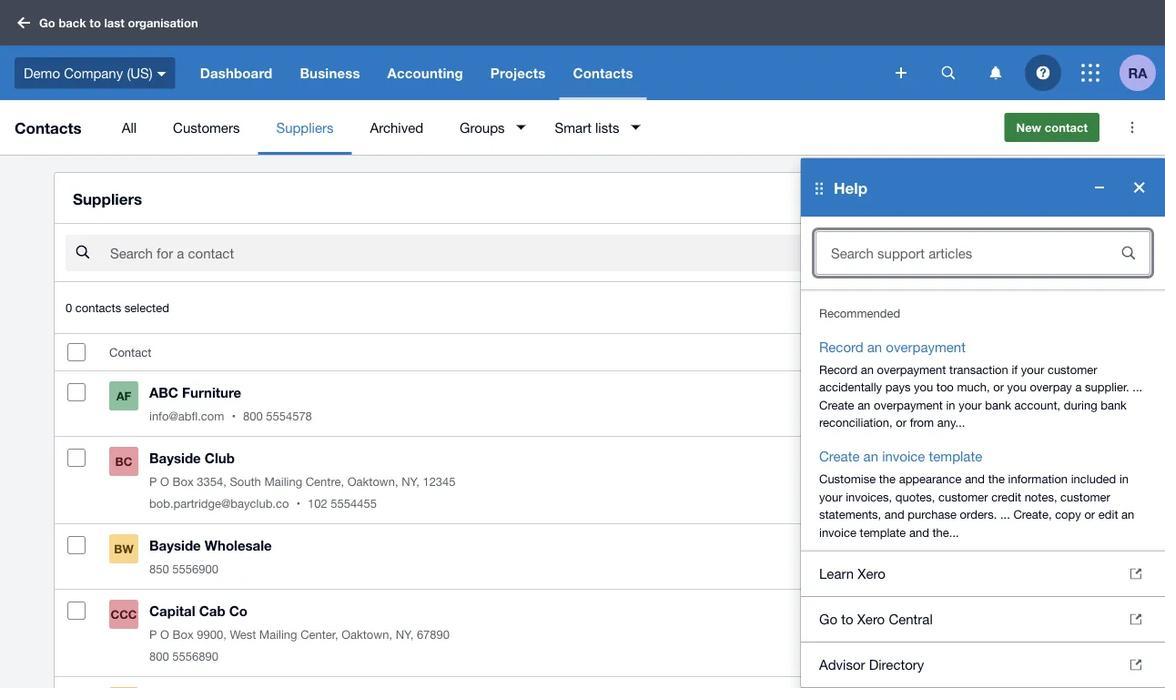 Task type: describe. For each thing, give the bounding box(es) containing it.
(us)
[[127, 65, 153, 81]]

recommended
[[820, 306, 901, 320]]

840.00 link
[[887, 535, 929, 557]]

back
[[59, 16, 86, 30]]

ny, inside 'bayside club p o box 3354, south mailing centre, oaktown, ny, 12345 bob.partridge@bayclub.co • 102 5554455'
[[402, 475, 420, 489]]

1 vertical spatial your
[[959, 398, 982, 412]]

5556900
[[172, 562, 218, 576]]

onboarding help options for new xero users group
[[801, 688, 1166, 688]]

box inside capital cab co p o box 9900, west mailing center, oaktown, ny, 67890 800 5556890
[[173, 628, 194, 642]]

info@abfl.com
[[149, 409, 224, 423]]

1 record from the top
[[820, 339, 864, 355]]

5554578
[[266, 409, 312, 423]]

contacts inside dropdown button
[[573, 65, 634, 81]]

an up reconciliation,
[[858, 398, 871, 412]]

ra
[[1129, 65, 1148, 81]]

1 vertical spatial xero
[[858, 612, 885, 627]]

2 horizontal spatial and
[[965, 472, 985, 486]]

create,
[[1014, 508, 1052, 522]]

help banner
[[0, 0, 1166, 688]]

bayside club p o box 3354, south mailing centre, oaktown, ny, 12345 bob.partridge@bayclub.co • 102 5554455
[[149, 450, 456, 511]]

projects button
[[477, 46, 560, 100]]

record an overpayment record an overpayment transaction if your customer accidentally pays you too much, or you overpay a supplier. ... create an overpayment in your bank account, during bank reconciliation, or from any...
[[820, 339, 1143, 430]]

ra button
[[1120, 46, 1166, 100]]

5556890
[[172, 650, 218, 664]]

oaktown, inside 'bayside club p o box 3354, south mailing centre, oaktown, ny, 12345 bob.partridge@bayclub.co • 102 5554455'
[[348, 475, 398, 489]]

last
[[104, 16, 125, 30]]

during
[[1064, 398, 1098, 412]]

edit
[[1099, 508, 1119, 522]]

add to group
[[812, 301, 885, 315]]

add to group button
[[801, 293, 913, 323]]

to for go
[[842, 612, 854, 627]]

af
[[116, 389, 131, 403]]

demo
[[24, 65, 60, 81]]

capital cab co p o box 9900, west mailing center, oaktown, ny, 67890 800 5556890
[[149, 603, 450, 664]]

smart
[[555, 119, 592, 135]]

an left "you"
[[868, 339, 883, 355]]

1 horizontal spatial or
[[994, 380, 1004, 394]]

south
[[230, 475, 261, 489]]

much,
[[958, 380, 990, 394]]

lists
[[596, 119, 620, 135]]

center,
[[301, 628, 338, 642]]

suppliers inside button
[[276, 119, 334, 135]]

if
[[1012, 362, 1018, 377]]

create inside record an overpayment record an overpayment transaction if your customer accidentally pays you too much, or you overpay a supplier. ... create an overpayment in your bank account, during bank reconciliation, or from any...
[[820, 398, 855, 412]]

any...
[[938, 416, 966, 430]]

go back to last organisation
[[39, 16, 198, 30]]

capital
[[149, 603, 195, 619]]

242.00
[[887, 603, 929, 619]]

800 inside abc furniture info@abfl.com • 800 5554578
[[243, 409, 263, 423]]

create an invoice template customise the appearance and the information included in your invoices, quotes, customer credit notes, customer statements, and purchase orders. ... create, copy or edit an invoice template and the...
[[820, 449, 1135, 540]]

the...
[[933, 525, 960, 540]]

2 horizontal spatial your
[[1022, 362, 1045, 377]]

0 vertical spatial xero
[[858, 566, 886, 582]]

contact
[[1045, 120, 1088, 134]]

archived
[[370, 119, 424, 135]]

contacts
[[75, 301, 121, 315]]

mailing inside 'bayside club p o box 3354, south mailing centre, oaktown, ny, 12345 bob.partridge@bayclub.co • 102 5554455'
[[264, 475, 302, 489]]

overpay
[[1030, 380, 1073, 394]]

organisation
[[128, 16, 198, 30]]

2 bank from the left
[[1101, 398, 1127, 412]]

box inside 'bayside club p o box 3354, south mailing centre, oaktown, ny, 12345 bob.partridge@bayclub.co • 102 5554455'
[[173, 475, 194, 489]]

record an overpayment link
[[820, 336, 966, 357]]

800 inside capital cab co p o box 9900, west mailing center, oaktown, ny, 67890 800 5556890
[[149, 650, 169, 664]]

1 bank from the left
[[986, 398, 1012, 412]]

840.00
[[887, 537, 929, 553]]

• inside abc furniture info@abfl.com • 800 5554578
[[232, 409, 236, 423]]

west
[[230, 628, 256, 642]]

actions menu image
[[1115, 109, 1151, 146]]

credit
[[992, 490, 1022, 504]]

mailing inside capital cab co p o box 9900, west mailing center, oaktown, ny, 67890 800 5556890
[[259, 628, 297, 642]]

external link opens in new tab image for advisor directory
[[1131, 660, 1142, 671]]

67890
[[417, 628, 450, 642]]

dashboard
[[200, 65, 273, 81]]

o inside 'bayside club p o box 3354, south mailing centre, oaktown, ny, 12345 bob.partridge@bayclub.co • 102 5554455'
[[160, 475, 169, 489]]

you owe
[[884, 345, 929, 359]]

1 you from the left
[[914, 380, 934, 394]]

1 horizontal spatial and
[[910, 525, 930, 540]]

quotes,
[[896, 490, 936, 504]]

included
[[1072, 472, 1117, 486]]

1 vertical spatial contacts
[[15, 118, 82, 137]]

archived button
[[352, 100, 442, 155]]

go for go back to last organisation
[[39, 16, 55, 30]]

an up accidentally
[[861, 362, 874, 377]]

130.00
[[887, 450, 929, 466]]

owe
[[907, 345, 929, 359]]

customer up the orders.
[[939, 490, 989, 504]]

p inside capital cab co p o box 9900, west mailing center, oaktown, ny, 67890 800 5556890
[[149, 628, 157, 642]]

2 the from the left
[[989, 472, 1005, 486]]

create an invoice template link
[[820, 446, 983, 467]]

submit search image
[[1111, 235, 1147, 271]]

0
[[66, 301, 72, 315]]

850
[[149, 562, 169, 576]]

learn xero
[[820, 566, 886, 582]]

an up customise
[[864, 449, 879, 464]]

dashboard link
[[186, 46, 286, 100]]

co
[[229, 603, 248, 619]]

1,150.00
[[876, 385, 929, 400]]

all button
[[104, 100, 155, 155]]

furniture
[[182, 385, 241, 401]]

contact list table element
[[55, 334, 1111, 688]]

group
[[852, 301, 885, 315]]

your inside create an invoice template customise the appearance and the information included in your invoices, quotes, customer credit notes, customer statements, and purchase orders. ... create, copy or edit an invoice template and the...
[[820, 490, 843, 504]]

new
[[1017, 120, 1042, 134]]

centre,
[[306, 475, 344, 489]]

external link opens in new tab image
[[1131, 569, 1142, 580]]

external link opens in new tab image for go to xero central
[[1131, 614, 1142, 625]]

customer down included on the bottom right of page
[[1061, 490, 1111, 504]]

central
[[889, 612, 933, 627]]

customers button
[[155, 100, 258, 155]]

0 horizontal spatial and
[[885, 508, 905, 522]]

bw
[[114, 542, 134, 556]]

3354,
[[197, 475, 227, 489]]

advisor directory
[[820, 657, 925, 673]]

groups
[[460, 119, 505, 135]]

svg image inside demo company (us) popup button
[[157, 72, 166, 76]]

go back to last organisation link
[[11, 7, 209, 39]]

purchase
[[908, 508, 957, 522]]

pays
[[886, 380, 911, 394]]

0 vertical spatial template
[[929, 449, 983, 464]]



Task type: locate. For each thing, give the bounding box(es) containing it.
groups button
[[442, 100, 537, 155]]

... right supplier.
[[1133, 380, 1143, 394]]

your down customise
[[820, 490, 843, 504]]

1 vertical spatial svg image
[[157, 72, 166, 76]]

1 create from the top
[[820, 398, 855, 412]]

0 vertical spatial o
[[160, 475, 169, 489]]

2 vertical spatial to
[[842, 612, 854, 627]]

o inside capital cab co p o box 9900, west mailing center, oaktown, ny, 67890 800 5556890
[[160, 628, 169, 642]]

2 vertical spatial or
[[1085, 508, 1096, 522]]

oaktown, inside capital cab co p o box 9900, west mailing center, oaktown, ny, 67890 800 5556890
[[342, 628, 393, 642]]

0 horizontal spatial your
[[820, 490, 843, 504]]

bayside inside bayside wholesale 850 5556900
[[149, 537, 201, 554]]

suppliers down business dropdown button
[[276, 119, 334, 135]]

xero
[[858, 566, 886, 582], [858, 612, 885, 627]]

p left 3354,
[[149, 475, 157, 489]]

1 horizontal spatial in
[[1120, 472, 1129, 486]]

0 vertical spatial overpayment
[[886, 339, 966, 355]]

ny, left 67890
[[396, 628, 414, 642]]

bank down much, at bottom
[[986, 398, 1012, 412]]

0 horizontal spatial •
[[232, 409, 236, 423]]

bc
[[115, 455, 132, 469]]

0 horizontal spatial ...
[[1001, 508, 1011, 522]]

overpayment down you owe
[[877, 362, 947, 377]]

1 vertical spatial suppliers
[[73, 190, 142, 208]]

... down credit
[[1001, 508, 1011, 522]]

bayside for bayside club
[[149, 450, 201, 466]]

you can click and drag the help menu image
[[816, 183, 823, 195]]

your right if in the bottom of the page
[[1022, 362, 1045, 377]]

your down much, at bottom
[[959, 398, 982, 412]]

go for go to xero central
[[820, 612, 838, 627]]

2 vertical spatial overpayment
[[874, 398, 943, 412]]

and
[[965, 472, 985, 486], [885, 508, 905, 522], [910, 525, 930, 540]]

close help menu image
[[1122, 169, 1158, 206]]

2 vertical spatial and
[[910, 525, 930, 540]]

abc
[[149, 385, 178, 401]]

to left last
[[90, 16, 101, 30]]

and down quotes,
[[885, 508, 905, 522]]

contacts down demo at the left top of page
[[15, 118, 82, 137]]

0 vertical spatial suppliers
[[276, 119, 334, 135]]

• inside 'bayside club p o box 3354, south mailing centre, oaktown, ny, 12345 bob.partridge@bayclub.co • 102 5554455'
[[296, 497, 301, 511]]

0 horizontal spatial you
[[914, 380, 934, 394]]

new contact
[[1017, 120, 1088, 134]]

go inside help group
[[820, 612, 838, 627]]

overpayment up too
[[886, 339, 966, 355]]

1 vertical spatial in
[[1120, 472, 1129, 486]]

1,150.00 link
[[876, 382, 929, 404]]

2 create from the top
[[820, 449, 860, 464]]

0 horizontal spatial the
[[879, 472, 896, 486]]

to up advisor
[[842, 612, 854, 627]]

the
[[879, 472, 896, 486], [989, 472, 1005, 486]]

p down capital
[[149, 628, 157, 642]]

1 vertical spatial invoice
[[820, 525, 857, 540]]

o left 3354,
[[160, 475, 169, 489]]

0 horizontal spatial 800
[[149, 650, 169, 664]]

1 vertical spatial ...
[[1001, 508, 1011, 522]]

0 vertical spatial svg image
[[17, 17, 30, 29]]

navigation inside help banner
[[186, 46, 883, 100]]

ccc
[[111, 608, 137, 622]]

contact
[[109, 345, 151, 359]]

svg image
[[1082, 64, 1100, 82], [942, 66, 956, 80], [990, 66, 1002, 80], [1037, 66, 1050, 80], [896, 67, 907, 78]]

0 horizontal spatial go
[[39, 16, 55, 30]]

go to xero central
[[820, 612, 933, 627]]

suppliers down "all" button at left
[[73, 190, 142, 208]]

0 horizontal spatial template
[[860, 525, 906, 540]]

o
[[160, 475, 169, 489], [160, 628, 169, 642]]

notes,
[[1025, 490, 1058, 504]]

1 box from the top
[[173, 475, 194, 489]]

0 vertical spatial •
[[232, 409, 236, 423]]

help group
[[801, 158, 1166, 688]]

the up credit
[[989, 472, 1005, 486]]

0 vertical spatial 800
[[243, 409, 263, 423]]

800 left 5554578 on the left bottom of page
[[243, 409, 263, 423]]

1 vertical spatial record
[[820, 362, 858, 377]]

1 vertical spatial bayside
[[149, 537, 201, 554]]

go left the back
[[39, 16, 55, 30]]

contacts up lists
[[573, 65, 634, 81]]

template
[[929, 449, 983, 464], [860, 525, 906, 540]]

smart lists
[[555, 119, 620, 135]]

1 vertical spatial overpayment
[[877, 362, 947, 377]]

you
[[884, 345, 904, 359]]

Search support articles field
[[817, 236, 1100, 270]]

company
[[64, 65, 123, 81]]

an right edit in the bottom of the page
[[1122, 508, 1135, 522]]

bayside up 850
[[149, 537, 201, 554]]

2 you from the left
[[1008, 380, 1027, 394]]

to inside popup button
[[838, 301, 849, 315]]

... inside record an overpayment record an overpayment transaction if your customer accidentally pays you too much, or you overpay a supplier. ... create an overpayment in your bank account, during bank reconciliation, or from any...
[[1133, 380, 1143, 394]]

bank down supplier.
[[1101, 398, 1127, 412]]

1 p from the top
[[149, 475, 157, 489]]

recommended element
[[820, 336, 1147, 651]]

copy
[[1056, 508, 1082, 522]]

ny, inside capital cab co p o box 9900, west mailing center, oaktown, ny, 67890 800 5556890
[[396, 628, 414, 642]]

2 horizontal spatial or
[[1085, 508, 1096, 522]]

0 vertical spatial or
[[994, 380, 1004, 394]]

accounting button
[[374, 46, 477, 100]]

svg image left the back
[[17, 17, 30, 29]]

information
[[1009, 472, 1068, 486]]

1 horizontal spatial the
[[989, 472, 1005, 486]]

template down any...
[[929, 449, 983, 464]]

bayside up 3354,
[[149, 450, 201, 466]]

and down purchase
[[910, 525, 930, 540]]

0 horizontal spatial svg image
[[17, 17, 30, 29]]

mailing right south
[[264, 475, 302, 489]]

1 vertical spatial and
[[885, 508, 905, 522]]

0 horizontal spatial bank
[[986, 398, 1012, 412]]

cab
[[199, 603, 225, 619]]

1 vertical spatial oaktown,
[[342, 628, 393, 642]]

bayside wholesale 850 5556900
[[149, 537, 272, 576]]

contacts button
[[560, 46, 647, 100]]

2 box from the top
[[173, 628, 194, 642]]

or right much, at bottom
[[994, 380, 1004, 394]]

help
[[834, 178, 868, 197]]

all
[[122, 119, 137, 135]]

orders.
[[960, 508, 997, 522]]

0 vertical spatial external link opens in new tab image
[[1131, 614, 1142, 625]]

mailing right west
[[259, 628, 297, 642]]

1 vertical spatial ny,
[[396, 628, 414, 642]]

navigation containing dashboard
[[186, 46, 883, 100]]

demo company (us) button
[[0, 46, 186, 100]]

menu
[[104, 100, 990, 155]]

0 vertical spatial record
[[820, 339, 864, 355]]

svg image
[[17, 17, 30, 29], [157, 72, 166, 76]]

1 horizontal spatial •
[[296, 497, 301, 511]]

... inside create an invoice template customise the appearance and the information included in your invoices, quotes, customer credit notes, customer statements, and purchase orders. ... create, copy or edit an invoice template and the...
[[1001, 508, 1011, 522]]

customer up 'a'
[[1048, 362, 1098, 377]]

overpayment
[[886, 339, 966, 355], [877, 362, 947, 377], [874, 398, 943, 412]]

1 bayside from the top
[[149, 450, 201, 466]]

box left 3354,
[[173, 475, 194, 489]]

1 vertical spatial •
[[296, 497, 301, 511]]

1 vertical spatial p
[[149, 628, 157, 642]]

statements,
[[820, 508, 882, 522]]

1 vertical spatial box
[[173, 628, 194, 642]]

svg image inside go back to last organisation link
[[17, 17, 30, 29]]

or left the 'from'
[[896, 416, 907, 430]]

in inside record an overpayment record an overpayment transaction if your customer accidentally pays you too much, or you overpay a supplier. ... create an overpayment in your bank account, during bank reconciliation, or from any...
[[947, 398, 956, 412]]

2 record from the top
[[820, 362, 858, 377]]

create up customise
[[820, 449, 860, 464]]

you left too
[[914, 380, 934, 394]]

go down learn
[[820, 612, 838, 627]]

or inside create an invoice template customise the appearance and the information included in your invoices, quotes, customer credit notes, customer statements, and purchase orders. ... create, copy or edit an invoice template and the...
[[1085, 508, 1096, 522]]

1 horizontal spatial template
[[929, 449, 983, 464]]

xero right learn
[[858, 566, 886, 582]]

Search for a contact field
[[108, 236, 1007, 271]]

• down furniture
[[232, 409, 236, 423]]

1 vertical spatial go
[[820, 612, 838, 627]]

to inside help group
[[842, 612, 854, 627]]

1 vertical spatial template
[[860, 525, 906, 540]]

0 vertical spatial mailing
[[264, 475, 302, 489]]

1 horizontal spatial your
[[959, 398, 982, 412]]

record down the recommended
[[820, 339, 864, 355]]

customer
[[1048, 362, 1098, 377], [939, 490, 989, 504], [1061, 490, 1111, 504]]

1 vertical spatial or
[[896, 416, 907, 430]]

to for add
[[838, 301, 849, 315]]

the up invoices,
[[879, 472, 896, 486]]

2 o from the top
[[160, 628, 169, 642]]

learn
[[820, 566, 854, 582]]

and up the orders.
[[965, 472, 985, 486]]

customers
[[173, 119, 240, 135]]

create inside create an invoice template customise the appearance and the information included in your invoices, quotes, customer credit notes, customer statements, and purchase orders. ... create, copy or edit an invoice template and the...
[[820, 449, 860, 464]]

0 horizontal spatial in
[[947, 398, 956, 412]]

appearance
[[899, 472, 962, 486]]

demo company (us)
[[24, 65, 153, 81]]

0 vertical spatial oaktown,
[[348, 475, 398, 489]]

5554455
[[331, 497, 377, 511]]

bob.partridge@bayclub.co
[[149, 497, 289, 511]]

0 horizontal spatial or
[[896, 416, 907, 430]]

2 bayside from the top
[[149, 537, 201, 554]]

in inside create an invoice template customise the appearance and the information included in your invoices, quotes, customer credit notes, customer statements, and purchase orders. ... create, copy or edit an invoice template and the...
[[1120, 472, 1129, 486]]

0 vertical spatial box
[[173, 475, 194, 489]]

oaktown, right center, in the left bottom of the page
[[342, 628, 393, 642]]

0 vertical spatial invoice
[[883, 449, 926, 464]]

1 the from the left
[[879, 472, 896, 486]]

1 vertical spatial external link opens in new tab image
[[1131, 660, 1142, 671]]

1 horizontal spatial svg image
[[157, 72, 166, 76]]

advisor
[[820, 657, 866, 673]]

234.00 link
[[1015, 447, 1056, 469]]

new contact button
[[1005, 113, 1100, 142]]

add
[[812, 301, 834, 315]]

2 external link opens in new tab image from the top
[[1131, 660, 1142, 671]]

ny,
[[402, 475, 420, 489], [396, 628, 414, 642]]

1 vertical spatial o
[[160, 628, 169, 642]]

suppliers
[[276, 119, 334, 135], [73, 190, 142, 208]]

0 horizontal spatial invoice
[[820, 525, 857, 540]]

your
[[1022, 362, 1045, 377], [959, 398, 982, 412], [820, 490, 843, 504]]

navigation
[[186, 46, 883, 100]]

0 vertical spatial and
[[965, 472, 985, 486]]

0 horizontal spatial contacts
[[15, 118, 82, 137]]

800
[[243, 409, 263, 423], [149, 650, 169, 664]]

mailing
[[264, 475, 302, 489], [259, 628, 297, 642]]

collapse help menu image
[[1082, 169, 1118, 206]]

1 horizontal spatial contacts
[[573, 65, 634, 81]]

12345
[[423, 475, 456, 489]]

bayside for bayside wholesale
[[149, 537, 201, 554]]

0 vertical spatial contacts
[[573, 65, 634, 81]]

1 horizontal spatial suppliers
[[276, 119, 334, 135]]

oaktown, up 5554455
[[348, 475, 398, 489]]

0 vertical spatial go
[[39, 16, 55, 30]]

0 vertical spatial ...
[[1133, 380, 1143, 394]]

template down statements,
[[860, 525, 906, 540]]

you down if in the bottom of the page
[[1008, 380, 1027, 394]]

242.00 link
[[887, 600, 929, 622]]

create down accidentally
[[820, 398, 855, 412]]

1 horizontal spatial 800
[[243, 409, 263, 423]]

1 o from the top
[[160, 475, 169, 489]]

in up any...
[[947, 398, 956, 412]]

to
[[90, 16, 101, 30], [838, 301, 849, 315], [842, 612, 854, 627]]

invoice up appearance at the right bottom of the page
[[883, 449, 926, 464]]

1 horizontal spatial bank
[[1101, 398, 1127, 412]]

1 vertical spatial 800
[[149, 650, 169, 664]]

9900,
[[197, 628, 227, 642]]

1 external link opens in new tab image from the top
[[1131, 614, 1142, 625]]

800 left 5556890
[[149, 650, 169, 664]]

1 horizontal spatial ...
[[1133, 380, 1143, 394]]

o down capital
[[160, 628, 169, 642]]

club
[[205, 450, 235, 466]]

1 vertical spatial create
[[820, 449, 860, 464]]

box up 5556890
[[173, 628, 194, 642]]

suppliers button
[[258, 100, 352, 155]]

0 vertical spatial bayside
[[149, 450, 201, 466]]

1 horizontal spatial invoice
[[883, 449, 926, 464]]

2 vertical spatial your
[[820, 490, 843, 504]]

0 vertical spatial p
[[149, 475, 157, 489]]

you
[[914, 380, 934, 394], [1008, 380, 1027, 394]]

customise
[[820, 472, 876, 486]]

to right "add"
[[838, 301, 849, 315]]

1 vertical spatial to
[[838, 301, 849, 315]]

accidentally
[[820, 380, 883, 394]]

in right included on the bottom right of page
[[1120, 472, 1129, 486]]

...
[[1133, 380, 1143, 394], [1001, 508, 1011, 522]]

external link opens in new tab image
[[1131, 614, 1142, 625], [1131, 660, 1142, 671]]

234.00
[[1015, 450, 1056, 466]]

0 vertical spatial in
[[947, 398, 956, 412]]

2 p from the top
[[149, 628, 157, 642]]

p inside 'bayside club p o box 3354, south mailing centre, oaktown, ny, 12345 bob.partridge@bayclub.co • 102 5554455'
[[149, 475, 157, 489]]

1 horizontal spatial you
[[1008, 380, 1027, 394]]

0 vertical spatial to
[[90, 16, 101, 30]]

menu containing all
[[104, 100, 990, 155]]

0 vertical spatial ny,
[[402, 475, 420, 489]]

1 vertical spatial mailing
[[259, 628, 297, 642]]

0 vertical spatial create
[[820, 398, 855, 412]]

ny, left 12345
[[402, 475, 420, 489]]

customer inside record an overpayment record an overpayment transaction if your customer accidentally pays you too much, or you overpay a supplier. ... create an overpayment in your bank account, during bank reconciliation, or from any...
[[1048, 362, 1098, 377]]

projects
[[491, 65, 546, 81]]

1 horizontal spatial go
[[820, 612, 838, 627]]

invoice down statements,
[[820, 525, 857, 540]]

bayside inside 'bayside club p o box 3354, south mailing centre, oaktown, ny, 12345 bob.partridge@bayclub.co • 102 5554455'
[[149, 450, 201, 466]]

go
[[39, 16, 55, 30], [820, 612, 838, 627]]

box
[[173, 475, 194, 489], [173, 628, 194, 642]]

•
[[232, 409, 236, 423], [296, 497, 301, 511]]

xero left 242.00 link at the bottom of the page
[[858, 612, 885, 627]]

svg image right the (us) at the left top of the page
[[157, 72, 166, 76]]

go inside go back to last organisation link
[[39, 16, 55, 30]]

p
[[149, 475, 157, 489], [149, 628, 157, 642]]

contacts
[[573, 65, 634, 81], [15, 118, 82, 137]]

or left edit in the bottom of the page
[[1085, 508, 1096, 522]]

• left '102'
[[296, 497, 301, 511]]

record up accidentally
[[820, 362, 858, 377]]

overpayment down pays
[[874, 398, 943, 412]]

0 vertical spatial your
[[1022, 362, 1045, 377]]

0 horizontal spatial suppliers
[[73, 190, 142, 208]]

too
[[937, 380, 954, 394]]

accounting
[[388, 65, 463, 81]]

0 contacts selected
[[66, 301, 169, 315]]



Task type: vqa. For each thing, say whether or not it's contained in the screenshot.
Go
yes



